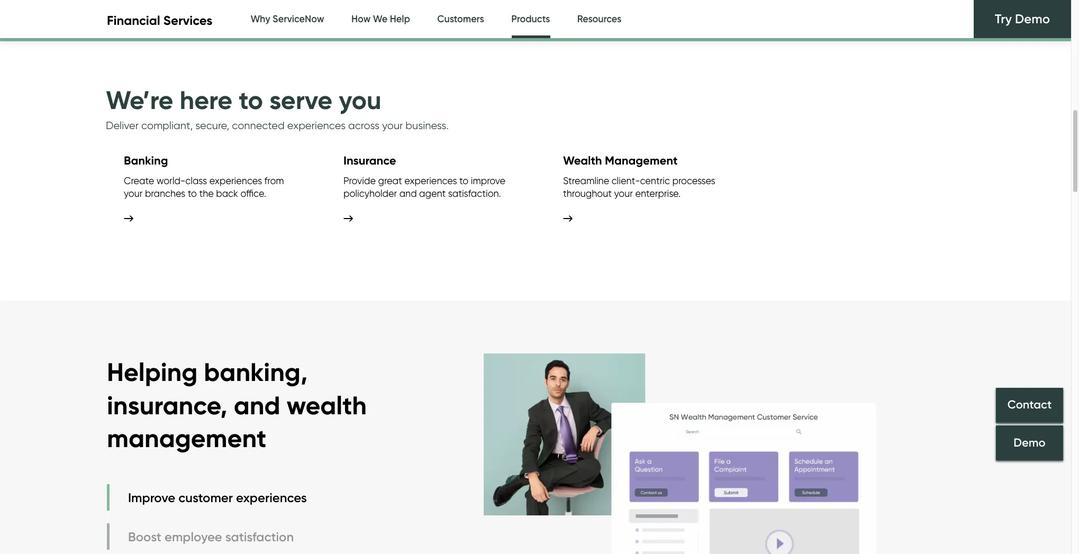 Task type: describe. For each thing, give the bounding box(es) containing it.
helping
[[107, 356, 198, 388]]

container image for banking
[[124, 215, 133, 222]]

branches
[[145, 188, 185, 199]]

we're here to serve you deliver compliant, secure, connected experiences across your business.
[[106, 84, 449, 132]]

secure,
[[195, 119, 229, 132]]

customer
[[179, 490, 233, 505]]

how we help
[[351, 13, 410, 25]]

experiences inside improve customer experiences link
[[236, 490, 307, 505]]

office.
[[241, 188, 266, 199]]

wealth
[[563, 154, 602, 168]]

your inside we're here to serve you deliver compliant, secure, connected experiences across your business.
[[382, 119, 403, 132]]

banking,
[[204, 356, 308, 388]]

customers link
[[437, 0, 484, 39]]

and inside provide great experiences to improve policyholder and agent satisfaction.
[[399, 188, 417, 199]]

1 vertical spatial demo
[[1014, 436, 1046, 450]]

boost
[[128, 529, 161, 545]]

across
[[348, 119, 380, 132]]

the
[[199, 188, 214, 199]]

improve
[[128, 490, 175, 505]]

satisfaction.
[[448, 188, 501, 199]]

great
[[378, 175, 402, 186]]

products link
[[511, 0, 550, 41]]

try demo link
[[974, 0, 1071, 38]]

experiences inside 'create world-class experiences from your branches to the back office.'
[[209, 175, 262, 186]]

processes
[[672, 175, 716, 186]]

customers
[[437, 13, 484, 25]]

and inside helping banking, insurance, and wealth management
[[234, 389, 280, 421]]

agent
[[419, 188, 446, 199]]

create world-class experiences from your branches to the back office.
[[124, 175, 284, 199]]

business.
[[406, 119, 449, 132]]

you
[[339, 84, 382, 116]]

container image for insurance
[[344, 215, 353, 222]]

services
[[163, 13, 213, 28]]

helping banking, insurance, and wealth management
[[107, 356, 367, 454]]

wealth
[[287, 389, 367, 421]]

management
[[107, 422, 267, 454]]

your for wealth management
[[614, 188, 633, 199]]

insurance,
[[107, 389, 227, 421]]

your for banking
[[124, 188, 143, 199]]

improve customer experiences link
[[107, 485, 310, 511]]

management
[[605, 154, 678, 168]]

how we help link
[[351, 0, 410, 39]]

here
[[180, 84, 232, 116]]

to inside we're here to serve you deliver compliant, secure, connected experiences across your business.
[[239, 84, 263, 116]]

experiences inside provide great experiences to improve policyholder and agent satisfaction.
[[405, 175, 457, 186]]

provide great experiences to improve policyholder and agent satisfaction.
[[344, 175, 506, 199]]

back
[[216, 188, 238, 199]]

boost employee satisfaction link
[[107, 524, 310, 550]]

why servicenow
[[251, 13, 324, 25]]

we're
[[106, 84, 173, 116]]

how
[[351, 13, 371, 25]]



Task type: vqa. For each thing, say whether or not it's contained in the screenshot.
"Why ServiceNow"
yes



Task type: locate. For each thing, give the bounding box(es) containing it.
0 vertical spatial and
[[399, 188, 417, 199]]

to inside provide great experiences to improve policyholder and agent satisfaction.
[[460, 175, 469, 186]]

why
[[251, 13, 270, 25]]

financial
[[107, 13, 160, 28]]

0 horizontal spatial and
[[234, 389, 280, 421]]

why servicenow link
[[251, 0, 324, 39]]

2 horizontal spatial to
[[460, 175, 469, 186]]

and
[[399, 188, 417, 199], [234, 389, 280, 421]]

demo right try
[[1015, 11, 1050, 26]]

container image down create
[[124, 215, 133, 222]]

container image down throughout
[[563, 215, 573, 222]]

create
[[124, 175, 154, 186]]

to up satisfaction.
[[460, 175, 469, 186]]

policyholder
[[344, 188, 397, 199]]

world-
[[157, 175, 185, 186]]

insurance
[[344, 154, 396, 168]]

demo link
[[996, 426, 1063, 460]]

demo
[[1015, 11, 1050, 26], [1014, 436, 1046, 450]]

provide
[[344, 175, 376, 186]]

container image
[[124, 215, 133, 222], [344, 215, 353, 222], [563, 215, 573, 222]]

2 vertical spatial to
[[188, 188, 197, 199]]

class
[[185, 175, 207, 186]]

serve
[[269, 84, 333, 116]]

container image for wealth management
[[563, 215, 573, 222]]

resources
[[577, 13, 622, 25]]

we
[[373, 13, 388, 25]]

client-
[[612, 175, 640, 186]]

2 horizontal spatial your
[[614, 188, 633, 199]]

compliant,
[[141, 119, 193, 132]]

your down client-
[[614, 188, 633, 199]]

deliver
[[106, 119, 139, 132]]

boost employee satisfaction
[[128, 529, 294, 545]]

contact
[[1008, 398, 1052, 412]]

1 horizontal spatial and
[[399, 188, 417, 199]]

experiences down serve
[[287, 119, 346, 132]]

to up the connected
[[239, 84, 263, 116]]

centric
[[640, 175, 670, 186]]

1 horizontal spatial container image
[[344, 215, 353, 222]]

0 vertical spatial to
[[239, 84, 263, 116]]

financial services
[[107, 13, 213, 28]]

satisfaction
[[225, 529, 294, 545]]

container image down policyholder
[[344, 215, 353, 222]]

streamline client-centric processes throughout your enterprise.
[[563, 175, 716, 199]]

streamline
[[563, 175, 609, 186]]

try demo
[[995, 11, 1050, 26]]

try
[[995, 11, 1012, 26]]

experiences
[[287, 119, 346, 132], [209, 175, 262, 186], [405, 175, 457, 186], [236, 490, 307, 505]]

and down great
[[399, 188, 417, 199]]

to down "class"
[[188, 188, 197, 199]]

experiences up agent
[[405, 175, 457, 186]]

resources link
[[577, 0, 622, 39]]

1 container image from the left
[[124, 215, 133, 222]]

0 horizontal spatial container image
[[124, 215, 133, 222]]

0 horizontal spatial your
[[124, 188, 143, 199]]

0 horizontal spatial to
[[188, 188, 197, 199]]

your inside streamline client-centric processes throughout your enterprise.
[[614, 188, 633, 199]]

experiences up back
[[209, 175, 262, 186]]

banking
[[124, 154, 168, 168]]

1 vertical spatial to
[[460, 175, 469, 186]]

your right across
[[382, 119, 403, 132]]

products
[[511, 13, 550, 25]]

1 horizontal spatial your
[[382, 119, 403, 132]]

improve
[[471, 175, 506, 186]]

employee
[[165, 529, 222, 545]]

from
[[264, 175, 284, 186]]

2 container image from the left
[[344, 215, 353, 222]]

experiences inside we're here to serve you deliver compliant, secure, connected experiences across your business.
[[287, 119, 346, 132]]

to inside 'create world-class experiences from your branches to the back office.'
[[188, 188, 197, 199]]

to
[[239, 84, 263, 116], [460, 175, 469, 186], [188, 188, 197, 199]]

wealth management
[[563, 154, 678, 168]]

0 vertical spatial demo
[[1015, 11, 1050, 26]]

throughout
[[563, 188, 612, 199]]

wealth management customer service dashboard image
[[484, 343, 877, 554]]

3 container image from the left
[[563, 215, 573, 222]]

improve customer experiences
[[128, 490, 307, 505]]

demo down the contact link
[[1014, 436, 1046, 450]]

experiences up satisfaction
[[236, 490, 307, 505]]

2 horizontal spatial container image
[[563, 215, 573, 222]]

1 horizontal spatial to
[[239, 84, 263, 116]]

contact link
[[996, 388, 1063, 423]]

your down create
[[124, 188, 143, 199]]

servicenow
[[273, 13, 324, 25]]

and down banking,
[[234, 389, 280, 421]]

help
[[390, 13, 410, 25]]

your
[[382, 119, 403, 132], [124, 188, 143, 199], [614, 188, 633, 199]]

enterprise.
[[635, 188, 681, 199]]

connected
[[232, 119, 285, 132]]

1 vertical spatial and
[[234, 389, 280, 421]]

your inside 'create world-class experiences from your branches to the back office.'
[[124, 188, 143, 199]]



